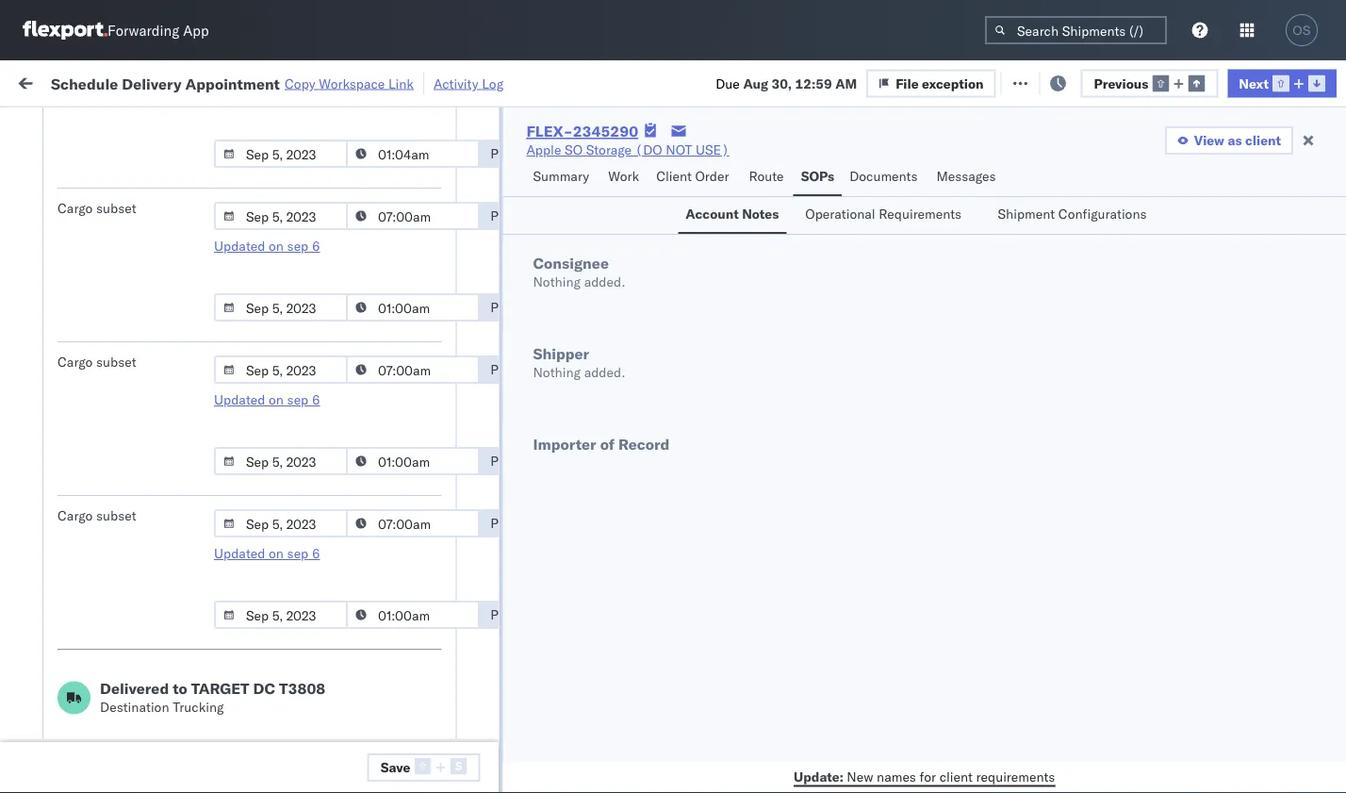 Task type: describe. For each thing, give the bounding box(es) containing it.
exception: missing bill of lading numbers
[[40, 126, 235, 161]]

log
[[482, 75, 504, 91]]

los up amsterdam
[[178, 458, 199, 474]]

los inside confirm pickup from los angeles, ca link
[[148, 343, 169, 359]]

jul
[[405, 136, 423, 153]]

client inside view as client button
[[1246, 132, 1282, 149]]

ram
[[721, 219, 748, 236]]

trucking
[[173, 699, 224, 715]]

airport inside "schedule pickup from los angeles international airport"
[[123, 228, 165, 244]]

aug up save button
[[405, 717, 430, 734]]

nothing for consignee
[[533, 274, 581, 290]]

barajas
[[43, 311, 88, 327]]

0 vertical spatial 30,
[[772, 75, 792, 91]]

4 ocean from the top
[[577, 759, 616, 775]]

apple so storage (do not use) link
[[527, 141, 730, 159]]

12:59 up 3:59
[[304, 427, 341, 443]]

2 upload from the top
[[43, 592, 86, 608]]

2 upload customs clearance documents link from the top
[[43, 623, 268, 661]]

1 customs from the top
[[90, 541, 143, 557]]

angeles
[[202, 209, 250, 225]]

exception: missing bill of lading numbers button
[[40, 125, 283, 165]]

2 horizontal spatial of
[[600, 435, 615, 454]]

on for 2nd mmm d, yyyy text field from the top -- : -- -- text field
[[269, 238, 284, 254]]

aug down 12:00 am mdt, aug 19, 2023
[[405, 261, 430, 277]]

aug left 19,
[[405, 178, 430, 194]]

from up amsterdam
[[147, 458, 174, 474]]

1 vertical spatial 30,
[[434, 261, 454, 277]]

workitem button
[[11, 150, 274, 169]]

haarlemmermeer,
[[100, 518, 207, 535]]

next button
[[1228, 69, 1337, 97]]

suitsupply
[[984, 178, 1047, 194]]

filtered
[[19, 116, 65, 132]]

departure port button
[[1153, 150, 1322, 169]]

resize handle column header for consignee button
[[979, 146, 1002, 793]]

clearance inside button
[[146, 624, 207, 640]]

nothing for shipper
[[533, 364, 581, 381]]

view
[[1195, 132, 1225, 149]]

from down airport, at the top left
[[116, 343, 144, 359]]

save button
[[368, 754, 480, 782]]

documents button
[[842, 159, 929, 196]]

1 12:59 am mdt, aug 30, 2023 from the top
[[304, 261, 490, 277]]

2 mmm d, yyyy text field from the top
[[214, 202, 348, 230]]

account for integration test account - suitsupply
[[919, 178, 969, 194]]

delivered to target dc t3808 button
[[100, 679, 326, 698]]

due
[[716, 75, 740, 91]]

delivery up schedule pickup from madrid– barajas airport, madrid, spain on the top
[[99, 260, 147, 276]]

0 vertical spatial consignee
[[791, 136, 854, 153]]

flexport. image
[[23, 21, 108, 40]]

subset for mmm d, yyyy text box associated with first updated on sep 6 button from the bottom of the page
[[96, 507, 136, 524]]

activity
[[434, 75, 479, 91]]

operational requirements
[[806, 206, 962, 222]]

11, for sep
[[424, 634, 445, 651]]

am right 12:00
[[344, 178, 366, 194]]

importer of record
[[533, 435, 670, 454]]

added. for consignee
[[584, 274, 626, 290]]

confirm delivery link
[[43, 176, 143, 195]]

1 6 from the top
[[312, 238, 320, 254]]

client for client name
[[700, 154, 730, 168]]

client order
[[657, 168, 730, 184]]

0 vertical spatial documents
[[850, 168, 918, 184]]

2 air from the top
[[577, 219, 594, 236]]

name
[[733, 154, 763, 168]]

customs inside button
[[90, 624, 143, 640]]

mdt, down the 3:59 pm mdt, may 9, 2023
[[360, 551, 393, 568]]

fcl for shanghai,
[[619, 136, 643, 153]]

1 horizontal spatial file
[[1026, 73, 1049, 90]]

los right 1857563 on the right of page
[[1162, 219, 1183, 236]]

client name button
[[690, 150, 794, 169]]

cargo subset for first updated on sep 6 button from the bottom of the page
[[58, 507, 136, 524]]

from down the upload customs clearance documents button
[[147, 665, 174, 682]]

3 ocean from the top
[[577, 427, 616, 443]]

delivery down destination
[[99, 716, 147, 733]]

los up trucking at the left bottom of the page
[[178, 665, 199, 682]]

sep for second updated on sep 6 button from the bottom
[[287, 391, 309, 408]]

sep 5, 2023 edt - sep 5, 2023 edt
[[214, 737, 427, 753]]

3 schedule pickup from los angeles, ca link from the top
[[43, 664, 268, 702]]

angeles, inside button
[[172, 343, 224, 359]]

mdt, down mst,
[[369, 427, 402, 443]]

pdt for first mmm d, yyyy text field -- : -- -- text field
[[491, 145, 515, 162]]

ca inside button
[[227, 343, 245, 359]]

3:59 pm mdt, may 9, 2023
[[304, 510, 474, 526]]

forwarding app link
[[23, 21, 209, 40]]

2 vertical spatial 30,
[[434, 717, 454, 734]]

filtered by:
[[19, 116, 86, 132]]

4 mmm d, yyyy text field from the top
[[214, 447, 348, 475]]

consignee for consignee
[[822, 154, 877, 168]]

1 vertical spatial client
[[940, 768, 973, 785]]

upload inside button
[[43, 624, 86, 640]]

(do
[[635, 141, 663, 158]]

-- : -- -- text field for 1st mmm d, yyyy text field from the bottom
[[346, 447, 480, 475]]

update: new names for client requirements
[[794, 768, 1056, 785]]

10:58 am mdt, jul 26, 2023
[[304, 136, 482, 153]]

updated on sep 6 for second updated on sep 6 button from the bottom
[[214, 391, 320, 408]]

am down 12:00 am mdt, aug 19, 2023
[[344, 261, 366, 277]]

may
[[396, 510, 422, 526]]

route
[[749, 168, 784, 184]]

2 schedule pickup from los angeles, ca from the top
[[43, 458, 254, 493]]

update:
[[794, 768, 844, 785]]

am left mst,
[[344, 385, 366, 402]]

mdt, down the '4:00 pm mdt, jun 11, 2023' in the left bottom of the page
[[369, 593, 402, 609]]

7 containers
[[58, 737, 132, 753]]

0 horizontal spatial file exception
[[896, 75, 984, 91]]

12:59 down 12:00
[[304, 261, 341, 277]]

mmm d, yyyy text field for first updated on sep 6 button from the bottom of the page
[[214, 509, 348, 538]]

1 vertical spatial schedule delivery appointment button
[[43, 425, 232, 446]]

1 clearance from the top
[[146, 541, 207, 557]]

--
[[822, 219, 839, 236]]

schedule inside "schedule pickup from los angeles international airport"
[[43, 209, 99, 225]]

3 updated on sep 6 button from the top
[[214, 545, 320, 562]]

consignee nothing added.
[[533, 254, 626, 290]]

messages button
[[929, 159, 1006, 196]]

resize handle column header for deadline button
[[479, 146, 502, 793]]

1 edt from the left
[[292, 737, 317, 753]]

1 vertical spatial schedule delivery appointment
[[43, 426, 232, 442]]

flexport demo consignee
[[700, 136, 854, 153]]

1 upload customs clearance documents link from the top
[[43, 540, 268, 578]]

unknown for third schedule pickup from los angeles, ca link from the top
[[304, 676, 363, 692]]

from inside schedule pickup from madrid– barajas airport, madrid, spain
[[147, 292, 174, 308]]

2 vertical spatial schedule delivery appointment
[[40, 716, 228, 733]]

0 horizontal spatial exception
[[923, 75, 984, 91]]

shipper nothing added.
[[533, 344, 626, 381]]

ca down the "barajas"
[[43, 394, 61, 410]]

shipper
[[533, 344, 590, 363]]

my work
[[19, 68, 103, 94]]

upload customs clearance documents button
[[43, 623, 268, 663]]

2 vertical spatial of
[[125, 592, 137, 608]]

apple so storage (do not use)
[[527, 141, 730, 158]]

delivery up the upload customs clearance documents button
[[141, 592, 189, 608]]

so
[[565, 141, 583, 158]]

confirm pickup from los angeles, ca button
[[21, 342, 245, 363]]

view as client button
[[1166, 126, 1294, 155]]

1857563
[[1082, 219, 1139, 236]]

previous
[[1095, 75, 1149, 91]]

view as client
[[1195, 132, 1282, 149]]

12:59 down 4:00 on the bottom
[[304, 593, 341, 609]]

2 fcl from the top
[[619, 344, 643, 360]]

1 horizontal spatial file exception
[[1026, 73, 1114, 90]]

risk
[[389, 73, 411, 90]]

integration for integration test account - suitsupply
[[822, 178, 888, 194]]

unknown for schedule pickup from madrid– barajas airport, madrid, spain link
[[304, 302, 363, 319]]

12:59 am mst, feb 28, 2023
[[304, 385, 487, 402]]

madrid,
[[141, 311, 187, 327]]

snooze
[[511, 154, 548, 168]]

1 vertical spatial schedule delivery appointment link
[[43, 425, 232, 444]]

ca up the 7
[[43, 684, 61, 701]]

message (0)
[[253, 73, 330, 90]]

madrid–
[[178, 292, 227, 308]]

2 5, from the left
[[351, 737, 363, 753]]

operational
[[806, 206, 876, 222]]

spain
[[191, 311, 225, 327]]

sep up 1:00 am mdt, sep 11, 2023
[[405, 593, 429, 609]]

2 vertical spatial documents
[[43, 643, 112, 659]]

confirm pickup from los angeles, ca
[[21, 343, 245, 359]]

12:59 am mdt, sep 15, 2023
[[304, 593, 489, 609]]

import work
[[159, 73, 238, 90]]

shanghai,
[[1162, 136, 1222, 153]]

apple
[[527, 141, 562, 158]]

am down 12:59 am mst, feb 28, 2023
[[344, 427, 366, 443]]

proof
[[90, 592, 122, 608]]

mdt, down 12:59 am mdt, sep 15, 2023 at the bottom of page
[[361, 634, 394, 651]]

unknown for 2nd schedule pickup from los angeles, ca link from the top of the page
[[304, 468, 363, 485]]

2 updated on sep 6 button from the top
[[214, 391, 320, 408]]

updated for second updated on sep 6 button from the bottom
[[214, 391, 265, 408]]

mdt, left 'may'
[[360, 510, 393, 526]]

exception: missing bill of lading numbers link
[[40, 125, 283, 163]]

work inside the import work button
[[205, 73, 238, 90]]

account inside button
[[686, 206, 739, 222]]

confirm pickup from amsterdam airport schiphol, haarlemmermeer, netherlands button
[[40, 498, 283, 554]]

2248852
[[1082, 759, 1139, 775]]

ca up schiphol,
[[43, 477, 61, 493]]

mmm d, yyyy text field for second updated on sep 6 button from the bottom
[[214, 356, 348, 384]]

updated on sep 6 for third updated on sep 6 button from the bottom
[[214, 238, 320, 254]]

0 horizontal spatial file
[[896, 75, 919, 91]]

pm for 3:59
[[336, 510, 356, 526]]

client for client order
[[657, 168, 692, 184]]

forwarding
[[108, 21, 179, 39]]

flex- for 2248852
[[1041, 759, 1082, 775]]

Search Shipments (/) text field
[[986, 16, 1168, 44]]

12:00 am mdt, aug 19, 2023
[[304, 178, 490, 194]]

flex- for 1857563
[[1041, 219, 1082, 236]]

2318555
[[1082, 178, 1139, 194]]

2 12:59 am mdt, aug 30, 2023 from the top
[[304, 717, 490, 734]]

port
[[1217, 154, 1238, 168]]

Search Work text field
[[713, 67, 919, 96]]

0 vertical spatial schedule delivery appointment button
[[40, 259, 228, 280]]

2 6 from the top
[[312, 391, 320, 408]]

-- : -- -- text field for third updated on sep 6 button from the bottom
[[346, 293, 480, 322]]

requirements
[[879, 206, 962, 222]]

flex-1857563
[[1041, 219, 1139, 236]]

swarovski
[[984, 759, 1044, 775]]

configurations
[[1059, 206, 1147, 222]]

updated for first updated on sep 6 button from the bottom of the page
[[214, 545, 265, 562]]

record
[[619, 435, 670, 454]]

am right 10:58
[[344, 136, 366, 153]]

7
[[58, 737, 66, 753]]

1:00 am mdt, sep 11, 2023
[[304, 634, 481, 651]]

sep down 12:59 am mdt, sep 15, 2023 at the bottom of page
[[397, 634, 421, 651]]

12:59 left mst,
[[304, 385, 341, 402]]

0 vertical spatial schedule delivery appointment
[[40, 260, 228, 276]]

delivery down confirm pickup from los angeles, ca button
[[103, 426, 151, 442]]

workitem
[[21, 154, 70, 168]]



Task type: vqa. For each thing, say whether or not it's contained in the screenshot.
'DC'
yes



Task type: locate. For each thing, give the bounding box(es) containing it.
flex-1857563 button
[[1011, 215, 1143, 241], [1011, 215, 1143, 241]]

to
[[173, 679, 187, 698]]

mode button
[[568, 150, 672, 169]]

-- : -- -- text field
[[346, 293, 480, 322], [346, 601, 480, 629]]

2 ocean from the top
[[577, 344, 616, 360]]

6 unknown from the top
[[304, 759, 363, 775]]

1 schedule pickup from los angeles, ca from the top
[[43, 375, 254, 410]]

1 vertical spatial integration
[[822, 759, 888, 775]]

unknown for schedule pickup from los angeles international airport link
[[304, 219, 363, 236]]

26,
[[426, 136, 446, 153]]

of right bill in the top of the page
[[179, 126, 191, 142]]

am up consignee button
[[836, 75, 858, 91]]

schedule pickup from los angeles, ca down confirm pickup from los angeles, ca button
[[43, 375, 254, 410]]

delivery up bill in the top of the page
[[122, 74, 182, 93]]

sep for third updated on sep 6 button from the bottom
[[287, 238, 309, 254]]

1 vertical spatial 6
[[312, 391, 320, 408]]

2 vertical spatial ocean fcl
[[577, 759, 643, 775]]

flex-2345290
[[527, 122, 639, 141]]

sep for first updated on sep 6 button from the bottom of the page
[[287, 545, 309, 562]]

205
[[433, 73, 458, 90]]

edt
[[292, 737, 317, 753], [403, 737, 427, 753]]

1 -- : -- -- text field from the top
[[346, 140, 480, 168]]

2 -- : -- -- text field from the top
[[346, 202, 480, 230]]

delivery
[[122, 74, 182, 93], [95, 177, 143, 193], [99, 260, 147, 276], [103, 426, 151, 442], [141, 592, 189, 608], [99, 716, 147, 733]]

updated down amsterdam
[[214, 545, 265, 562]]

cargo subset up "netherlands"
[[58, 507, 136, 524]]

7 resize handle column header from the left
[[1130, 146, 1153, 793]]

account notes
[[686, 206, 779, 222]]

test left for
[[891, 759, 916, 775]]

sops
[[801, 168, 835, 184]]

amsterdam
[[166, 499, 235, 516]]

schedule pickup from los angeles, ca up 'haarlemmermeer,'
[[43, 458, 254, 493]]

1 vertical spatial sep
[[287, 391, 309, 408]]

added. inside consignee nothing added.
[[584, 274, 626, 290]]

0 vertical spatial schedule pickup from los angeles, ca link
[[43, 374, 268, 412]]

0 vertical spatial fcl
[[619, 136, 643, 153]]

test down consignee button
[[891, 178, 916, 194]]

from up madrid,
[[147, 292, 174, 308]]

airport,
[[92, 311, 137, 327]]

7 pdt from the top
[[491, 606, 515, 623]]

2 vertical spatial updated on sep 6 button
[[214, 545, 320, 562]]

1 vertical spatial consignee
[[822, 154, 877, 168]]

MMM D, YYYY text field
[[214, 140, 348, 168], [214, 202, 348, 230], [214, 293, 348, 322], [214, 447, 348, 475]]

6 pdt from the top
[[491, 515, 515, 531]]

0 vertical spatial upload customs clearance documents link
[[43, 540, 268, 578]]

0 horizontal spatial airport
[[123, 228, 165, 244]]

1 vertical spatial updated on sep 6
[[214, 391, 320, 408]]

t3808
[[279, 679, 326, 698]]

ocean fcl for bangkok, thailand
[[577, 759, 643, 775]]

1 vertical spatial jun
[[396, 551, 418, 568]]

9 resize handle column header from the left
[[1319, 146, 1341, 793]]

sep down 12:00
[[287, 238, 309, 254]]

shipment configurations button
[[991, 197, 1164, 234]]

new
[[847, 768, 874, 785]]

1 test from the top
[[891, 178, 916, 194]]

2 cargo from the top
[[58, 354, 93, 370]]

3 subset from the top
[[96, 507, 136, 524]]

aug right due
[[744, 75, 769, 91]]

2 schedule pickup from los angeles, ca link from the top
[[43, 457, 268, 495]]

clearance down 'haarlemmermeer,'
[[146, 541, 207, 557]]

work down apple so storage (do not use) link
[[609, 168, 640, 184]]

-- : -- -- text field for mmm d, yyyy text box associated with second updated on sep 6 button from the bottom
[[346, 356, 480, 384]]

12:59 am mdt, aug 30, 2023
[[304, 261, 490, 277], [304, 717, 490, 734]]

not
[[666, 141, 693, 158]]

6 down 12:00
[[312, 238, 320, 254]]

import
[[159, 73, 202, 90]]

1 schedule pickup from los angeles, ca link from the top
[[43, 374, 268, 412]]

2 ocean fcl from the top
[[577, 344, 643, 360]]

1 fcl from the top
[[619, 136, 643, 153]]

0 vertical spatial 12:59 am mdt, aug 30, 2023
[[304, 261, 490, 277]]

2 customs from the top
[[90, 624, 143, 640]]

exception down 'search shipments (/)' text field
[[1052, 73, 1114, 90]]

batch action
[[1242, 73, 1324, 90]]

jun down feb
[[405, 427, 427, 443]]

2 vertical spatial consignee
[[533, 254, 609, 273]]

1 horizontal spatial exception
[[1052, 73, 1114, 90]]

2 pdt from the top
[[491, 208, 515, 224]]

MMM D, YYYY text field
[[214, 356, 348, 384], [214, 509, 348, 538], [214, 601, 348, 629]]

pdt for first updated on sep 6 button from the bottom of the page -- : -- -- text box
[[491, 606, 515, 623]]

account notes button
[[679, 197, 787, 234]]

5 resize handle column header from the left
[[790, 146, 813, 793]]

of right "proof" in the left of the page
[[125, 592, 137, 608]]

file exception up consignee button
[[896, 75, 984, 91]]

jun for 15,
[[405, 427, 427, 443]]

air for 19,
[[577, 178, 594, 194]]

mdt, down deadline button
[[369, 178, 402, 194]]

1 vertical spatial cargo
[[58, 354, 93, 370]]

0 vertical spatial work
[[205, 73, 238, 90]]

integration test account - swarovski
[[822, 759, 1044, 775]]

confirm for confirm pickup from amsterdam airport schiphol, haarlemmermeer, netherlands
[[40, 499, 88, 516]]

4:00
[[304, 551, 332, 568]]

2 pm from the top
[[336, 551, 356, 568]]

0 horizontal spatial 5,
[[240, 737, 253, 753]]

ocean fcl for shanghai, china
[[577, 136, 643, 153]]

upload down schiphol,
[[43, 541, 86, 557]]

pdt for -- : -- -- text box for third updated on sep 6 button from the bottom
[[491, 299, 515, 315]]

5,
[[240, 737, 253, 753], [351, 737, 363, 753]]

2 vertical spatial fcl
[[619, 759, 643, 775]]

schedule delivery appointment link up schedule pickup from madrid– barajas airport, madrid, spain on the top
[[40, 259, 228, 278]]

0 vertical spatial jun
[[405, 427, 427, 443]]

schedule inside schedule pickup from madrid– barajas airport, madrid, spain
[[43, 292, 99, 308]]

2 vertical spatial cargo
[[58, 507, 93, 524]]

from up 'haarlemmermeer,'
[[135, 499, 163, 516]]

1 horizontal spatial edt
[[403, 737, 427, 753]]

1 upload customs clearance documents from the top
[[43, 541, 207, 576]]

2 vertical spatial mmm d, yyyy text field
[[214, 601, 348, 629]]

ca down schedule pickup from madrid– barajas airport, madrid, spain link
[[227, 343, 245, 359]]

consignee inside consignee nothing added.
[[533, 254, 609, 273]]

1:00
[[304, 634, 332, 651]]

0 vertical spatial schedule pickup from los angeles, ca
[[43, 375, 254, 410]]

of
[[179, 126, 191, 142], [600, 435, 615, 454], [125, 592, 137, 608]]

bangkok,
[[1162, 759, 1218, 775]]

2 clearance from the top
[[146, 624, 207, 640]]

8 resize handle column header from the left
[[1313, 146, 1336, 793]]

1 vertical spatial work
[[609, 168, 640, 184]]

departure
[[1162, 154, 1214, 168]]

2 vertical spatial air
[[577, 261, 594, 277]]

bangkok, thailand
[[1162, 759, 1273, 775]]

pickup inside schedule pickup from madrid– barajas airport, madrid, spain
[[103, 292, 143, 308]]

0 vertical spatial updated
[[214, 238, 265, 254]]

1 -- : -- -- text field from the top
[[346, 293, 480, 322]]

0 vertical spatial sep
[[287, 238, 309, 254]]

2 vertical spatial upload
[[43, 624, 86, 640]]

1 pdt from the top
[[491, 145, 515, 162]]

6 resize handle column header from the left
[[979, 146, 1002, 793]]

0 horizontal spatial work
[[205, 73, 238, 90]]

0 vertical spatial of
[[179, 126, 191, 142]]

3 updated from the top
[[214, 545, 265, 562]]

3 upload from the top
[[43, 624, 86, 640]]

resize handle column header
[[270, 146, 292, 793], [479, 146, 502, 793], [545, 146, 568, 793], [668, 146, 690, 793], [790, 146, 813, 793], [979, 146, 1002, 793], [1130, 146, 1153, 793], [1313, 146, 1336, 793], [1319, 146, 1341, 793]]

1 vertical spatial nothing
[[533, 364, 581, 381]]

consignee up operational
[[822, 154, 877, 168]]

1 vertical spatial fcl
[[619, 344, 643, 360]]

1 vertical spatial updated
[[214, 391, 265, 408]]

pdt for 1st mmm d, yyyy text field from the bottom's -- : -- -- text field
[[491, 453, 515, 469]]

12:59 am mdt, jun 15, 2023
[[304, 427, 486, 443]]

28,
[[431, 385, 451, 402]]

confirm up schiphol,
[[40, 499, 88, 516]]

3 cargo from the top
[[58, 507, 93, 524]]

pickup
[[103, 209, 143, 225], [103, 292, 143, 308], [72, 343, 113, 359], [103, 375, 143, 391], [103, 458, 143, 474], [91, 499, 132, 516], [103, 665, 143, 682]]

1 cargo subset from the top
[[58, 200, 136, 216]]

client right for
[[940, 768, 973, 785]]

edt down t3808
[[292, 737, 317, 753]]

15, for jun
[[430, 427, 450, 443]]

11, for jun
[[421, 551, 441, 568]]

confirm inside confirm pickup from amsterdam airport schiphol, haarlemmermeer, netherlands
[[40, 499, 88, 516]]

pdt for 2nd mmm d, yyyy text field from the top -- : -- -- text field
[[491, 208, 515, 224]]

1 unknown from the top
[[304, 219, 363, 236]]

schedule delivery appointment link down delivered
[[40, 715, 228, 734]]

2 sep from the top
[[287, 391, 309, 408]]

los angeles, ca
[[1162, 219, 1260, 236]]

copy workspace link button
[[285, 75, 414, 91]]

3 -- : -- -- text field from the top
[[346, 356, 480, 384]]

5 unknown from the top
[[304, 676, 363, 692]]

mst,
[[369, 385, 401, 402]]

2 subset from the top
[[96, 354, 136, 370]]

upload left "proof" in the left of the page
[[43, 592, 86, 608]]

0 horizontal spatial of
[[125, 592, 137, 608]]

-- : -- -- text field down 12:00 am mdt, aug 19, 2023
[[346, 202, 480, 230]]

1 vertical spatial added.
[[584, 364, 626, 381]]

mdt, left jul
[[369, 136, 402, 153]]

1 nothing from the top
[[533, 274, 581, 290]]

0 vertical spatial clearance
[[146, 541, 207, 557]]

2 vertical spatial account
[[919, 759, 969, 775]]

schedule delivery appointment button down confirm pickup from los angeles, ca button
[[43, 425, 232, 446]]

1 vertical spatial mmm d, yyyy text field
[[214, 509, 348, 538]]

1 horizontal spatial client
[[700, 154, 730, 168]]

1 resize handle column header from the left
[[270, 146, 292, 793]]

30, right due
[[772, 75, 792, 91]]

workspace
[[319, 75, 385, 91]]

cargo for mmm d, yyyy text box associated with first updated on sep 6 button from the bottom of the page
[[58, 507, 93, 524]]

previous button
[[1081, 69, 1219, 97]]

cargo up "netherlands"
[[58, 507, 93, 524]]

schedule delivery appointment button
[[40, 259, 228, 280], [43, 425, 232, 446], [40, 715, 228, 736]]

2 vertical spatial updated on sep 6
[[214, 545, 320, 562]]

client order button
[[649, 159, 742, 196]]

1 vertical spatial ocean fcl
[[577, 344, 643, 360]]

3 air from the top
[[577, 261, 594, 277]]

1 updated from the top
[[214, 238, 265, 254]]

nothing inside shipper nothing added.
[[533, 364, 581, 381]]

pm right 3:59
[[336, 510, 356, 526]]

2 updated from the top
[[214, 391, 265, 408]]

2 vertical spatial sep
[[287, 545, 309, 562]]

-- : -- -- text field for first updated on sep 6 button from the bottom of the page
[[346, 601, 480, 629]]

cargo subset for second updated on sep 6 button from the bottom
[[58, 354, 136, 370]]

1 sep from the top
[[287, 238, 309, 254]]

updated down the angeles on the top left of the page
[[214, 238, 265, 254]]

1 horizontal spatial client
[[1246, 132, 1282, 149]]

of left lcl
[[600, 435, 615, 454]]

3 cargo subset from the top
[[58, 507, 136, 524]]

work button
[[601, 159, 649, 196]]

5 pdt from the top
[[491, 453, 515, 469]]

updated on sep 6 for first updated on sep 6 button from the bottom of the page
[[214, 545, 320, 562]]

-- : -- -- text field for 2nd mmm d, yyyy text field from the top
[[346, 202, 480, 230]]

upload customs clearance documents inside button
[[43, 624, 207, 659]]

0 vertical spatial upload
[[43, 541, 86, 557]]

resize handle column header for mode button
[[668, 146, 690, 793]]

2 integration from the top
[[822, 759, 888, 775]]

2 edt from the left
[[403, 737, 427, 753]]

thailand
[[1221, 759, 1273, 775]]

subset for mmm d, yyyy text box associated with second updated on sep 6 button from the bottom
[[96, 354, 136, 370]]

3 sep from the top
[[287, 545, 309, 562]]

los down madrid,
[[148, 343, 169, 359]]

1 5, from the left
[[240, 737, 253, 753]]

airport
[[123, 228, 165, 244], [239, 499, 280, 516]]

1 subset from the top
[[96, 200, 136, 216]]

airport right amsterdam
[[239, 499, 280, 516]]

2 mmm d, yyyy text field from the top
[[214, 509, 348, 538]]

customs
[[90, 541, 143, 557], [90, 624, 143, 640]]

1 vertical spatial account
[[686, 206, 739, 222]]

mdt, up save
[[369, 717, 402, 734]]

1 vertical spatial cargo subset
[[58, 354, 136, 370]]

jun down 'may'
[[396, 551, 418, 568]]

759 at risk
[[346, 73, 411, 90]]

12:59 am mdt, aug 30, 2023 up save
[[304, 717, 490, 734]]

integration
[[822, 178, 888, 194], [822, 759, 888, 775]]

delivery inside 'button'
[[95, 177, 143, 193]]

confirm inside 'button'
[[43, 177, 92, 193]]

2 vertical spatial schedule pickup from los angeles, ca
[[43, 665, 254, 701]]

client name
[[700, 154, 763, 168]]

of inside exception: missing bill of lading numbers
[[179, 126, 191, 142]]

pickup inside "schedule pickup from los angeles international airport"
[[103, 209, 143, 225]]

0 horizontal spatial client
[[657, 168, 692, 184]]

file up consignee button
[[896, 75, 919, 91]]

cargo subset down the confirm delivery 'button'
[[58, 200, 136, 216]]

1 vertical spatial test
[[891, 759, 916, 775]]

updated on sep 6 button
[[214, 238, 320, 254], [214, 391, 320, 408], [214, 545, 320, 562]]

30, up save button
[[434, 717, 454, 734]]

15, for sep
[[432, 593, 453, 609]]

1 mmm d, yyyy text field from the top
[[214, 140, 348, 168]]

os button
[[1281, 8, 1324, 52]]

1 vertical spatial airport
[[239, 499, 280, 516]]

pdt for mmm d, yyyy text box associated with second updated on sep 6 button from the bottom -- : -- -- text field
[[491, 361, 515, 378]]

6
[[312, 238, 320, 254], [312, 391, 320, 408], [312, 545, 320, 562]]

0 vertical spatial ocean fcl
[[577, 136, 643, 153]]

0 vertical spatial -- : -- -- text field
[[346, 293, 480, 322]]

1 air from the top
[[577, 178, 594, 194]]

10:58
[[304, 136, 341, 153]]

1 vertical spatial confirm
[[21, 343, 69, 359]]

0 vertical spatial added.
[[584, 274, 626, 290]]

cargo for 2nd mmm d, yyyy text field from the top
[[58, 200, 93, 216]]

integration left for
[[822, 759, 888, 775]]

customs down 'haarlemmermeer,'
[[90, 541, 143, 557]]

1 mmm d, yyyy text field from the top
[[214, 356, 348, 384]]

3 unknown from the top
[[304, 344, 363, 360]]

nothing up shipper
[[533, 274, 581, 290]]

0 vertical spatial 15,
[[430, 427, 450, 443]]

0 vertical spatial test
[[891, 178, 916, 194]]

test for swarovski
[[891, 759, 916, 775]]

11, down 12:59 am mdt, sep 15, 2023 at the bottom of page
[[424, 634, 445, 651]]

import work button
[[151, 60, 245, 103]]

schedule pickup from madrid– barajas airport, madrid, spain
[[43, 292, 227, 327]]

0 vertical spatial confirm
[[43, 177, 92, 193]]

3 updated on sep 6 from the top
[[214, 545, 320, 562]]

documents down "proof" in the left of the page
[[43, 643, 112, 659]]

batch
[[1242, 73, 1279, 90]]

1 ocean from the top
[[577, 136, 616, 153]]

save
[[381, 759, 411, 775]]

work inside work button
[[609, 168, 640, 184]]

1 vertical spatial 12:59 am mdt, aug 30, 2023
[[304, 717, 490, 734]]

resize handle column header for workitem button
[[270, 146, 292, 793]]

schedule delivery appointment copy workspace link
[[51, 74, 414, 93]]

jun for 11,
[[396, 551, 418, 568]]

confirm for confirm pickup from los angeles, ca
[[21, 343, 69, 359]]

documents up operational requirements
[[850, 168, 918, 184]]

integration for integration test account - swarovski
[[822, 759, 888, 775]]

ca down departure port button
[[1242, 219, 1260, 236]]

operational requirements button
[[798, 197, 979, 234]]

exception:
[[40, 126, 103, 142]]

fcl for bangkok,
[[619, 759, 643, 775]]

11, down 9,
[[421, 551, 441, 568]]

work
[[205, 73, 238, 90], [609, 168, 640, 184]]

3 pdt from the top
[[491, 299, 515, 315]]

1 ocean fcl from the top
[[577, 136, 643, 153]]

-- : -- -- text field for first mmm d, yyyy text field
[[346, 140, 480, 168]]

0 vertical spatial 11,
[[421, 551, 441, 568]]

added. for shipper
[[584, 364, 626, 381]]

0 vertical spatial schedule delivery appointment link
[[40, 259, 228, 278]]

updated for third updated on sep 6 button from the bottom
[[214, 238, 265, 254]]

5 -- : -- -- text field from the top
[[346, 509, 480, 538]]

flex- for 2318555
[[1041, 178, 1082, 194]]

4 pdt from the top
[[491, 361, 515, 378]]

3 resize handle column header from the left
[[545, 146, 568, 793]]

work
[[54, 68, 103, 94]]

confirm for confirm delivery
[[43, 177, 92, 193]]

confirm down the "barajas"
[[21, 343, 69, 359]]

2 added. from the top
[[584, 364, 626, 381]]

pdt for -- : -- -- text field associated with mmm d, yyyy text box associated with first updated on sep 6 button from the bottom of the page
[[491, 515, 515, 531]]

0 vertical spatial customs
[[90, 541, 143, 557]]

1 cargo from the top
[[58, 200, 93, 216]]

1 vertical spatial updated on sep 6 button
[[214, 391, 320, 408]]

0 vertical spatial airport
[[123, 228, 165, 244]]

1 pm from the top
[[336, 510, 356, 526]]

2 vertical spatial 6
[[312, 545, 320, 562]]

exception
[[1052, 73, 1114, 90], [923, 75, 984, 91]]

from inside "schedule pickup from los angeles international airport"
[[147, 209, 174, 225]]

pdt
[[491, 145, 515, 162], [491, 208, 515, 224], [491, 299, 515, 315], [491, 361, 515, 378], [491, 453, 515, 469], [491, 515, 515, 531], [491, 606, 515, 623]]

cargo subset for third updated on sep 6 button from the bottom
[[58, 200, 136, 216]]

205 on track
[[433, 73, 510, 90]]

am
[[836, 75, 858, 91], [344, 136, 366, 153], [344, 178, 366, 194], [344, 261, 366, 277], [344, 385, 366, 402], [344, 427, 366, 443], [344, 593, 366, 609], [336, 634, 357, 651], [344, 717, 366, 734]]

sep left mst,
[[287, 391, 309, 408]]

15, down 28,
[[430, 427, 450, 443]]

2 vertical spatial confirm
[[40, 499, 88, 516]]

1 vertical spatial subset
[[96, 354, 136, 370]]

account for integration test account - swarovski
[[919, 759, 969, 775]]

3 6 from the top
[[312, 545, 320, 562]]

resize handle column header for departure port button
[[1319, 146, 1341, 793]]

am down the '4:00 pm mdt, jun 11, 2023' in the left bottom of the page
[[344, 593, 366, 609]]

4 resize handle column header from the left
[[668, 146, 690, 793]]

4 -- : -- -- text field from the top
[[346, 447, 480, 475]]

0 vertical spatial upload customs clearance documents
[[43, 541, 207, 576]]

2 test from the top
[[891, 759, 916, 775]]

schedule pickup from los angeles, ca link down confirm pickup from los angeles, ca button
[[43, 374, 268, 412]]

schedule pickup from los angeles, ca link up confirm pickup from amsterdam airport schiphol, haarlemmermeer, netherlands link at the bottom left
[[43, 457, 268, 495]]

airport inside confirm pickup from amsterdam airport schiphol, haarlemmermeer, netherlands
[[239, 499, 280, 516]]

resize handle column header for client name button
[[790, 146, 813, 793]]

added. inside shipper nothing added.
[[584, 364, 626, 381]]

3 schedule pickup from los angeles, ca from the top
[[43, 665, 254, 701]]

ac ram
[[700, 219, 748, 236]]

0 vertical spatial cargo subset
[[58, 200, 136, 216]]

2 resize handle column header from the left
[[479, 146, 502, 793]]

pickup inside confirm pickup from amsterdam airport schiphol, haarlemmermeer, netherlands
[[91, 499, 132, 516]]

schedule pickup from los angeles, ca link down the upload customs clearance documents button
[[43, 664, 268, 702]]

1 vertical spatial 11,
[[424, 634, 445, 651]]

0 vertical spatial cargo
[[58, 200, 93, 216]]

1 vertical spatial of
[[600, 435, 615, 454]]

12:59 up flexport demo consignee
[[796, 75, 833, 91]]

from down confirm pickup from los angeles, ca button
[[147, 375, 174, 391]]

am right '1:00'
[[336, 634, 357, 651]]

on for -- : -- -- text field associated with mmm d, yyyy text box associated with first updated on sep 6 button from the bottom of the page
[[269, 545, 284, 562]]

by:
[[68, 116, 86, 132]]

mdt,
[[369, 136, 402, 153], [369, 178, 402, 194], [369, 261, 402, 277], [369, 427, 402, 443], [360, 510, 393, 526], [360, 551, 393, 568], [369, 593, 402, 609], [361, 634, 394, 651], [369, 717, 402, 734]]

on for mmm d, yyyy text box associated with second updated on sep 6 button from the bottom -- : -- -- text field
[[269, 391, 284, 408]]

file exception down 'search shipments (/)' text field
[[1026, 73, 1114, 90]]

aug
[[744, 75, 769, 91], [405, 178, 430, 194], [405, 261, 430, 277], [405, 717, 430, 734]]

schedule pickup from los angeles, ca
[[43, 375, 254, 410], [43, 458, 254, 493], [43, 665, 254, 701]]

2 unknown from the top
[[304, 302, 363, 319]]

0 vertical spatial updated on sep 6 button
[[214, 238, 320, 254]]

1 integration from the top
[[822, 178, 888, 194]]

2 -- : -- -- text field from the top
[[346, 601, 480, 629]]

0 vertical spatial pm
[[336, 510, 356, 526]]

-- : -- -- text field
[[346, 140, 480, 168], [346, 202, 480, 230], [346, 356, 480, 384], [346, 447, 480, 475], [346, 509, 480, 538]]

0 vertical spatial account
[[919, 178, 969, 194]]

30, down 19,
[[434, 261, 454, 277]]

subset for 2nd mmm d, yyyy text field from the top
[[96, 200, 136, 216]]

for
[[920, 768, 937, 785]]

sep down t3808
[[325, 737, 348, 753]]

-- : -- -- text field up feb
[[346, 356, 480, 384]]

upload customs clearance documents link
[[43, 540, 268, 578], [43, 623, 268, 661]]

0 vertical spatial subset
[[96, 200, 136, 216]]

schedule delivery appointment down confirm pickup from los angeles, ca button
[[43, 426, 232, 442]]

3 mmm d, yyyy text field from the top
[[214, 601, 348, 629]]

upload customs clearance documents down upload proof of delivery
[[43, 624, 207, 659]]

international
[[43, 228, 120, 244]]

due aug 30, 12:59 am
[[716, 75, 858, 91]]

consignee down summary button
[[533, 254, 609, 273]]

los inside "schedule pickup from los angeles international airport"
[[178, 209, 199, 225]]

added. up shipper
[[584, 274, 626, 290]]

consignee inside button
[[822, 154, 877, 168]]

cargo for mmm d, yyyy text box associated with second updated on sep 6 button from the bottom
[[58, 354, 93, 370]]

consignee for consignee nothing added.
[[533, 254, 609, 273]]

1 vertical spatial documents
[[43, 560, 112, 576]]

2 updated on sep 6 from the top
[[214, 391, 320, 408]]

am up the sep 5, 2023 edt - sep 5, 2023 edt
[[344, 717, 366, 734]]

ac
[[700, 219, 718, 236]]

3 mmm d, yyyy text field from the top
[[214, 293, 348, 322]]

air up shipper
[[577, 261, 594, 277]]

3 ocean fcl from the top
[[577, 759, 643, 775]]

air for 30,
[[577, 261, 594, 277]]

order
[[696, 168, 730, 184]]

-- : -- -- text field up feb
[[346, 293, 480, 322]]

message
[[253, 73, 306, 90]]

1 added. from the top
[[584, 274, 626, 290]]

1 updated on sep 6 button from the top
[[214, 238, 320, 254]]

2 vertical spatial updated
[[214, 545, 265, 562]]

test for suitsupply
[[891, 178, 916, 194]]

1 vertical spatial schedule pickup from los angeles, ca
[[43, 458, 254, 493]]

2 vertical spatial schedule delivery appointment link
[[40, 715, 228, 734]]

edt up save button
[[403, 737, 427, 753]]

from inside confirm pickup from amsterdam airport schiphol, haarlemmermeer, netherlands
[[135, 499, 163, 516]]

3 fcl from the top
[[619, 759, 643, 775]]

documents
[[850, 168, 918, 184], [43, 560, 112, 576], [43, 643, 112, 659]]

confirm delivery
[[43, 177, 143, 193]]

sep down trucking at the left bottom of the page
[[214, 737, 237, 753]]

2 vertical spatial schedule delivery appointment button
[[40, 715, 228, 736]]

1 vertical spatial upload customs clearance documents link
[[43, 623, 268, 661]]

os
[[1293, 23, 1312, 37]]

1 updated on sep 6 from the top
[[214, 238, 320, 254]]

flex-2248852
[[1041, 759, 1139, 775]]

2 vertical spatial schedule pickup from los angeles, ca link
[[43, 664, 268, 702]]

mdt, down 12:00 am mdt, aug 19, 2023
[[369, 261, 402, 277]]

schedule pickup from los angeles, ca down the upload customs clearance documents button
[[43, 665, 254, 701]]

flex- for 2345290
[[527, 122, 573, 141]]

mmm d, yyyy text field down "spain" at the top left
[[214, 356, 348, 384]]

12:59 up the sep 5, 2023 edt - sep 5, 2023 edt
[[304, 717, 341, 734]]

0 vertical spatial 6
[[312, 238, 320, 254]]

confirm pickup from amsterdam airport schiphol, haarlemmermeer, netherlands
[[40, 499, 280, 554]]

1 horizontal spatial airport
[[239, 499, 280, 516]]

pm for 4:00
[[336, 551, 356, 568]]

0 vertical spatial integration
[[822, 178, 888, 194]]

file exception
[[1026, 73, 1114, 90], [896, 75, 984, 91]]

next
[[1240, 75, 1270, 91]]

nothing inside consignee nothing added.
[[533, 274, 581, 290]]

2 nothing from the top
[[533, 364, 581, 381]]

on
[[461, 73, 476, 90], [269, 238, 284, 254], [269, 391, 284, 408], [269, 545, 284, 562]]

los down confirm pickup from los angeles, ca button
[[178, 375, 199, 391]]

1 upload from the top
[[43, 541, 86, 557]]

-- : -- -- text field for mmm d, yyyy text box associated with first updated on sep 6 button from the bottom of the page
[[346, 509, 480, 538]]

delivery down workitem button
[[95, 177, 143, 193]]



